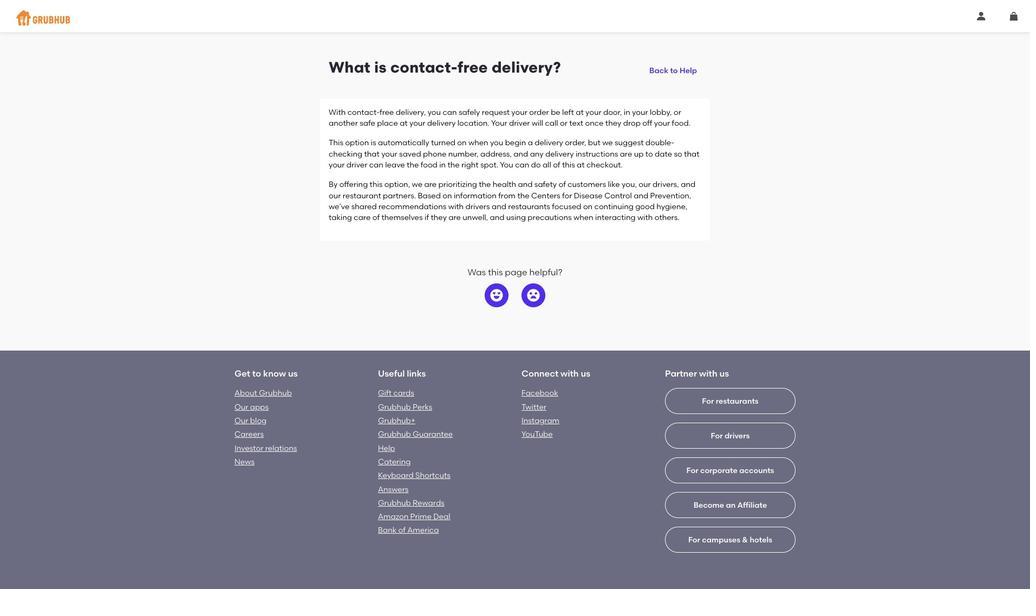 Task type: describe. For each thing, give the bounding box(es) containing it.
become an affiliate
[[694, 501, 768, 510]]

2 our from the top
[[235, 416, 248, 425]]

useful
[[378, 368, 405, 379]]

affiliate
[[738, 501, 768, 510]]

lobby,
[[650, 108, 672, 117]]

1 vertical spatial at
[[400, 119, 408, 128]]

double-
[[646, 138, 675, 148]]

with contact-free delivery, you can safely request your order be left at your door, in your lobby, or another safe place at your delivery location. your driver will call or text once they drop off your food.
[[329, 108, 691, 128]]

0 vertical spatial help
[[680, 66, 698, 75]]

was
[[468, 267, 486, 278]]

know
[[263, 368, 286, 379]]

1 vertical spatial delivery
[[535, 138, 564, 148]]

food
[[421, 160, 438, 170]]

twitter
[[522, 403, 547, 412]]

begin
[[505, 138, 526, 148]]

become an affiliate link
[[666, 492, 796, 589]]

perks
[[413, 403, 433, 412]]

2 that from the left
[[685, 149, 700, 159]]

prime
[[411, 512, 432, 521]]

this page was not helpful image
[[527, 289, 540, 302]]

get to know us
[[235, 368, 298, 379]]

another
[[329, 119, 358, 128]]

the down the number,
[[448, 160, 460, 170]]

youtube link
[[522, 430, 553, 439]]

0 horizontal spatial can
[[369, 160, 384, 170]]

amazon
[[378, 512, 409, 521]]

grubhub down gift cards link
[[378, 403, 411, 412]]

restaurants inside by offering this option, we are prioritizing the health and safety of customers like you, our drivers, and our restaurant partners. based on information from the centers for disease control and prevention, we've shared recommendations with drivers and restaurants focused on continuing good hygiene, taking care of themselves if they are unwell, and using precautions when interacting with others.
[[509, 202, 551, 211]]

in inside this option is automatically turned on when you begin a delivery order, but we suggest double- checking that your saved phone number, address, and any delivery instructions are up to date so that your driver can leave the food in the right spot. you can do all of this at checkout.
[[440, 160, 446, 170]]

an
[[726, 501, 736, 510]]

twitter link
[[522, 403, 547, 412]]

interacting
[[596, 213, 636, 222]]

2 horizontal spatial can
[[515, 160, 530, 170]]

to inside this option is automatically turned on when you begin a delivery order, but we suggest double- checking that your saved phone number, address, and any delivery instructions are up to date so that your driver can leave the food in the right spot. you can do all of this at checkout.
[[646, 149, 653, 159]]

so
[[674, 149, 683, 159]]

others.
[[655, 213, 680, 222]]

with right 'connect'
[[561, 368, 579, 379]]

careers
[[235, 430, 264, 439]]

corporate
[[701, 466, 738, 475]]

from
[[499, 191, 516, 200]]

saved
[[399, 149, 421, 159]]

get
[[235, 368, 250, 379]]

connect
[[522, 368, 559, 379]]

0 vertical spatial is
[[375, 58, 387, 76]]

for restaurants link
[[666, 388, 796, 517]]

safely
[[459, 108, 480, 117]]

option
[[345, 138, 369, 148]]

gift cards grubhub perks grubhub+ grubhub guarantee help catering keyboard shortcuts answers grubhub rewards amazon prime deal bank of america
[[378, 389, 453, 535]]

us for connect with us
[[581, 368, 591, 379]]

to for back to help
[[671, 66, 678, 75]]

restaurants inside for restaurants link
[[716, 397, 759, 406]]

call
[[545, 119, 559, 128]]

at inside this option is automatically turned on when you begin a delivery order, but we suggest double- checking that your saved phone number, address, and any delivery instructions are up to date so that your driver can leave the food in the right spot. you can do all of this at checkout.
[[577, 160, 585, 170]]

left
[[563, 108, 574, 117]]

the right from on the top of the page
[[518, 191, 530, 200]]

by offering this option, we are prioritizing the health and safety of customers like you, our drivers, and our restaurant partners. based on information from the centers for disease control and prevention, we've shared recommendations with drivers and restaurants focused on continuing good hygiene, taking care of themselves if they are unwell, and using precautions when interacting with others.
[[329, 180, 696, 222]]

back
[[650, 66, 669, 75]]

order
[[530, 108, 549, 117]]

and down from on the top of the page
[[492, 202, 507, 211]]

of right care
[[373, 213, 380, 222]]

us for partner with us
[[720, 368, 730, 379]]

they inside with contact-free delivery, you can safely request your order be left at your door, in your lobby, or another safe place at your delivery location. your driver will call or text once they drop off your food.
[[606, 119, 622, 128]]

guarantee
[[413, 430, 453, 439]]

youtube
[[522, 430, 553, 439]]

with down good
[[638, 213, 653, 222]]

door,
[[604, 108, 622, 117]]

shortcuts
[[416, 471, 451, 480]]

shared
[[352, 202, 377, 211]]

help link
[[378, 444, 395, 453]]

of inside gift cards grubhub perks grubhub+ grubhub guarantee help catering keyboard shortcuts answers grubhub rewards amazon prime deal bank of america
[[399, 526, 406, 535]]

1 horizontal spatial drivers
[[725, 431, 750, 441]]

but
[[588, 138, 601, 148]]

1 that from the left
[[364, 149, 380, 159]]

1 horizontal spatial contact-
[[391, 58, 458, 76]]

this
[[329, 138, 344, 148]]

drivers inside by offering this option, we are prioritizing the health and safety of customers like you, our drivers, and our restaurant partners. based on information from the centers for disease control and prevention, we've shared recommendations with drivers and restaurants focused on continuing good hygiene, taking care of themselves if they are unwell, and using precautions when interacting with others.
[[466, 202, 490, 211]]

your down lobby,
[[655, 119, 671, 128]]

prioritizing
[[439, 180, 477, 189]]

offering
[[340, 180, 368, 189]]

turned
[[431, 138, 456, 148]]

checking
[[329, 149, 363, 159]]

1 vertical spatial or
[[560, 119, 568, 128]]

will
[[532, 119, 544, 128]]

you inside with contact-free delivery, you can safely request your order be left at your door, in your lobby, or another safe place at your delivery location. your driver will call or text once they drop off your food.
[[428, 108, 441, 117]]

food.
[[672, 119, 691, 128]]

1 horizontal spatial are
[[449, 213, 461, 222]]

campuses
[[703, 535, 741, 545]]

your up the leave
[[382, 149, 398, 159]]

delivery inside with contact-free delivery, you can safely request your order be left at your door, in your lobby, or another safe place at your delivery location. your driver will call or text once they drop off your food.
[[428, 119, 456, 128]]

place
[[377, 119, 398, 128]]

checkout.
[[587, 160, 623, 170]]

for drivers
[[711, 431, 750, 441]]

hotels
[[750, 535, 773, 545]]

2 vertical spatial delivery
[[546, 149, 574, 159]]

your down delivery,
[[410, 119, 426, 128]]

and left safety
[[518, 180, 533, 189]]

address,
[[481, 149, 512, 159]]

disease
[[574, 191, 603, 200]]

investor                                     relations link
[[235, 444, 297, 453]]

for corporate accounts
[[687, 466, 775, 475]]

the up information
[[479, 180, 491, 189]]

apps
[[250, 403, 269, 412]]

leave
[[385, 160, 405, 170]]

your
[[491, 119, 508, 128]]

relations
[[265, 444, 297, 453]]

hygiene,
[[657, 202, 688, 211]]

of up for at the right
[[559, 180, 566, 189]]

all
[[543, 160, 552, 170]]

grubhub perks link
[[378, 403, 433, 412]]

we've
[[329, 202, 350, 211]]

focused
[[552, 202, 582, 211]]

your up once
[[586, 108, 602, 117]]

grubhub guarantee link
[[378, 430, 453, 439]]



Task type: locate. For each thing, give the bounding box(es) containing it.
1 horizontal spatial us
[[581, 368, 591, 379]]

taking
[[329, 213, 352, 222]]

0 vertical spatial our
[[235, 403, 248, 412]]

grubhub logo image
[[16, 7, 70, 28]]

this page was helpful image
[[490, 289, 503, 302]]

2 horizontal spatial are
[[620, 149, 633, 159]]

delivery,
[[396, 108, 426, 117]]

1 vertical spatial when
[[574, 213, 594, 222]]

1 vertical spatial to
[[646, 149, 653, 159]]

1 vertical spatial is
[[371, 138, 376, 148]]

1 vertical spatial our
[[329, 191, 341, 200]]

news link
[[235, 457, 255, 467]]

safe
[[360, 119, 376, 128]]

for left campuses
[[689, 535, 701, 545]]

cards
[[394, 389, 415, 398]]

0 vertical spatial driver
[[509, 119, 530, 128]]

help
[[680, 66, 698, 75], [378, 444, 395, 453]]

restaurants up for drivers
[[716, 397, 759, 406]]

grubhub down grubhub+ link
[[378, 430, 411, 439]]

0 horizontal spatial we
[[412, 180, 423, 189]]

what is contact-free delivery?
[[329, 58, 561, 76]]

0 horizontal spatial that
[[364, 149, 380, 159]]

partner with us
[[666, 368, 730, 379]]

you
[[428, 108, 441, 117], [490, 138, 504, 148]]

drivers up unwell,
[[466, 202, 490, 211]]

1 horizontal spatial this
[[488, 267, 503, 278]]

care
[[354, 213, 371, 222]]

using
[[507, 213, 526, 222]]

page
[[505, 267, 528, 278]]

in up drop
[[624, 108, 631, 117]]

drop
[[624, 119, 641, 128]]

1 vertical spatial our
[[235, 416, 248, 425]]

small image
[[1010, 12, 1019, 21]]

0 horizontal spatial are
[[425, 180, 437, 189]]

1 horizontal spatial can
[[443, 108, 457, 117]]

control
[[605, 191, 632, 200]]

for left corporate
[[687, 466, 699, 475]]

your down checking
[[329, 160, 345, 170]]

for down partner with us
[[703, 397, 715, 406]]

bank
[[378, 526, 397, 535]]

partner
[[666, 368, 698, 379]]

contact- inside with contact-free delivery, you can safely request your order be left at your door, in your lobby, or another safe place at your delivery location. your driver will call or text once they drop off your food.
[[348, 108, 380, 117]]

and down begin at the top of page
[[514, 149, 529, 159]]

to right get
[[252, 368, 261, 379]]

to for get to know us
[[252, 368, 261, 379]]

0 horizontal spatial they
[[431, 213, 447, 222]]

can left safely
[[443, 108, 457, 117]]

can inside with contact-free delivery, you can safely request your order be left at your door, in your lobby, or another safe place at your delivery location. your driver will call or text once they drop off your food.
[[443, 108, 457, 117]]

your up off
[[633, 108, 649, 117]]

free inside with contact-free delivery, you can safely request your order be left at your door, in your lobby, or another safe place at your delivery location. your driver will call or text once they drop off your food.
[[380, 108, 394, 117]]

or
[[674, 108, 682, 117], [560, 119, 568, 128]]

1 vertical spatial help
[[378, 444, 395, 453]]

our                                     blog link
[[235, 416, 267, 425]]

this right the all
[[562, 160, 575, 170]]

0 horizontal spatial restaurants
[[509, 202, 551, 211]]

our right you, at the top of the page
[[639, 180, 651, 189]]

be
[[551, 108, 561, 117]]

when inside this option is automatically turned on when you begin a delivery order, but we suggest double- checking that your saved phone number, address, and any delivery instructions are up to date so that your driver can leave the food in the right spot. you can do all of this at checkout.
[[469, 138, 489, 148]]

when up the number,
[[469, 138, 489, 148]]

can left the leave
[[369, 160, 384, 170]]

about grubhub our apps our                                     blog careers investor                                     relations news
[[235, 389, 297, 467]]

1 horizontal spatial our
[[639, 180, 651, 189]]

0 vertical spatial you
[[428, 108, 441, 117]]

0 vertical spatial drivers
[[466, 202, 490, 211]]

1 horizontal spatial or
[[674, 108, 682, 117]]

1 vertical spatial contact-
[[348, 108, 380, 117]]

facebook
[[522, 389, 559, 398]]

0 horizontal spatial in
[[440, 160, 446, 170]]

if
[[425, 213, 429, 222]]

free
[[458, 58, 488, 76], [380, 108, 394, 117]]

facebook twitter instagram youtube
[[522, 389, 560, 439]]

that right the 'so' in the top of the page
[[685, 149, 700, 159]]

for for for corporate accounts
[[687, 466, 699, 475]]

1 our from the top
[[235, 403, 248, 412]]

1 horizontal spatial you
[[490, 138, 504, 148]]

0 vertical spatial they
[[606, 119, 622, 128]]

our down about
[[235, 403, 248, 412]]

1 vertical spatial in
[[440, 160, 446, 170]]

0 horizontal spatial when
[[469, 138, 489, 148]]

0 vertical spatial or
[[674, 108, 682, 117]]

is right option
[[371, 138, 376, 148]]

delivery up the all
[[546, 149, 574, 159]]

can left do
[[515, 160, 530, 170]]

0 horizontal spatial this
[[370, 180, 383, 189]]

of right bank
[[399, 526, 406, 535]]

in inside with contact-free delivery, you can safely request your order be left at your door, in your lobby, or another safe place at your delivery location. your driver will call or text once they drop off your food.
[[624, 108, 631, 117]]

2 vertical spatial to
[[252, 368, 261, 379]]

0 horizontal spatial drivers
[[466, 202, 490, 211]]

us right 'connect'
[[581, 368, 591, 379]]

0 vertical spatial this
[[562, 160, 575, 170]]

driver down checking
[[347, 160, 368, 170]]

with down prioritizing
[[449, 202, 464, 211]]

1 vertical spatial they
[[431, 213, 447, 222]]

0 horizontal spatial help
[[378, 444, 395, 453]]

0 vertical spatial when
[[469, 138, 489, 148]]

grubhub+ link
[[378, 416, 416, 425]]

on inside this option is automatically turned on when you begin a delivery order, but we suggest double- checking that your saved phone number, address, and any delivery instructions are up to date so that your driver can leave the food in the right spot. you can do all of this at checkout.
[[458, 138, 467, 148]]

and left the 'using'
[[490, 213, 505, 222]]

they down door, at the right top
[[606, 119, 622, 128]]

you
[[500, 160, 514, 170]]

for campuses & hotels link
[[666, 527, 796, 589]]

links
[[407, 368, 426, 379]]

driver inside this option is automatically turned on when you begin a delivery order, but we suggest double- checking that your saved phone number, address, and any delivery instructions are up to date so that your driver can leave the food in the right spot. you can do all of this at checkout.
[[347, 160, 368, 170]]

are inside this option is automatically turned on when you begin a delivery order, but we suggest double- checking that your saved phone number, address, and any delivery instructions are up to date so that your driver can leave the food in the right spot. you can do all of this at checkout.
[[620, 149, 633, 159]]

partners.
[[383, 191, 416, 200]]

restaurants up the 'using'
[[509, 202, 551, 211]]

2 horizontal spatial to
[[671, 66, 678, 75]]

request
[[482, 108, 510, 117]]

1 vertical spatial this
[[370, 180, 383, 189]]

us up for restaurants
[[720, 368, 730, 379]]

1 vertical spatial free
[[380, 108, 394, 117]]

customers
[[568, 180, 607, 189]]

you inside this option is automatically turned on when you begin a delivery order, but we suggest double- checking that your saved phone number, address, and any delivery instructions are up to date so that your driver can leave the food in the right spot. you can do all of this at checkout.
[[490, 138, 504, 148]]

2 vertical spatial on
[[584, 202, 593, 211]]

this inside by offering this option, we are prioritizing the health and safety of customers like you, our drivers, and our restaurant partners. based on information from the centers for disease control and prevention, we've shared recommendations with drivers and restaurants focused on continuing good hygiene, taking care of themselves if they are unwell, and using precautions when interacting with others.
[[370, 180, 383, 189]]

we right but
[[603, 138, 613, 148]]

1 vertical spatial we
[[412, 180, 423, 189]]

answers
[[378, 485, 409, 494]]

0 vertical spatial contact-
[[391, 58, 458, 76]]

off
[[643, 119, 653, 128]]

the down saved
[[407, 160, 419, 170]]

3 us from the left
[[720, 368, 730, 379]]

delivery up turned
[[428, 119, 456, 128]]

or up food.
[[674, 108, 682, 117]]

america
[[408, 526, 439, 535]]

for for for campuses & hotels
[[689, 535, 701, 545]]

1 horizontal spatial when
[[574, 213, 594, 222]]

2 horizontal spatial this
[[562, 160, 575, 170]]

2 horizontal spatial on
[[584, 202, 593, 211]]

a
[[528, 138, 533, 148]]

connect with us
[[522, 368, 591, 379]]

for corporate accounts link
[[666, 458, 796, 587]]

by
[[329, 180, 338, 189]]

of inside this option is automatically turned on when you begin a delivery order, but we suggest double- checking that your saved phone number, address, and any delivery instructions are up to date so that your driver can leave the food in the right spot. you can do all of this at checkout.
[[553, 160, 561, 170]]

1 vertical spatial are
[[425, 180, 437, 189]]

amazon prime deal link
[[378, 512, 451, 521]]

for for for restaurants
[[703, 397, 715, 406]]

any
[[530, 149, 544, 159]]

1 vertical spatial drivers
[[725, 431, 750, 441]]

at down delivery,
[[400, 119, 408, 128]]

we up based
[[412, 180, 423, 189]]

this right 'was'
[[488, 267, 503, 278]]

free up place
[[380, 108, 394, 117]]

your left order
[[512, 108, 528, 117]]

us right 'know'
[[288, 368, 298, 379]]

they right if
[[431, 213, 447, 222]]

grubhub inside 'about grubhub our apps our                                     blog careers investor                                     relations news'
[[259, 389, 292, 398]]

with right partner
[[700, 368, 718, 379]]

small image
[[978, 12, 986, 21]]

suggest
[[615, 138, 644, 148]]

back to help
[[650, 66, 698, 75]]

and up prevention,
[[681, 180, 696, 189]]

keyboard shortcuts link
[[378, 471, 451, 480]]

0 horizontal spatial free
[[380, 108, 394, 117]]

and inside this option is automatically turned on when you begin a delivery order, but we suggest double- checking that your saved phone number, address, and any delivery instructions are up to date so that your driver can leave the food in the right spot. you can do all of this at checkout.
[[514, 149, 529, 159]]

0 horizontal spatial or
[[560, 119, 568, 128]]

0 horizontal spatial driver
[[347, 160, 368, 170]]

free up safely
[[458, 58, 488, 76]]

help right back
[[680, 66, 698, 75]]

good
[[636, 202, 655, 211]]

are down the suggest
[[620, 149, 633, 159]]

on up the number,
[[458, 138, 467, 148]]

are up based
[[425, 180, 437, 189]]

continuing
[[595, 202, 634, 211]]

investor
[[235, 444, 264, 453]]

is
[[375, 58, 387, 76], [371, 138, 376, 148]]

1 vertical spatial on
[[443, 191, 452, 200]]

of right the all
[[553, 160, 561, 170]]

for
[[563, 191, 572, 200]]

delivery up any
[[535, 138, 564, 148]]

driver
[[509, 119, 530, 128], [347, 160, 368, 170]]

this inside this option is automatically turned on when you begin a delivery order, but we suggest double- checking that your saved phone number, address, and any delivery instructions are up to date so that your driver can leave the food in the right spot. you can do all of this at checkout.
[[562, 160, 575, 170]]

to right back
[[671, 66, 678, 75]]

0 vertical spatial to
[[671, 66, 678, 75]]

precautions
[[528, 213, 572, 222]]

gift
[[378, 389, 392, 398]]

driver inside with contact-free delivery, you can safely request your order be left at your door, in your lobby, or another safe place at your delivery location. your driver will call or text once they drop off your food.
[[509, 119, 530, 128]]

contact-
[[391, 58, 458, 76], [348, 108, 380, 117]]

2 vertical spatial this
[[488, 267, 503, 278]]

0 vertical spatial restaurants
[[509, 202, 551, 211]]

like
[[608, 180, 620, 189]]

unwell,
[[463, 213, 488, 222]]

1 horizontal spatial free
[[458, 58, 488, 76]]

at down instructions
[[577, 160, 585, 170]]

for drivers link
[[666, 423, 796, 552]]

catering link
[[378, 457, 411, 467]]

0 horizontal spatial contact-
[[348, 108, 380, 117]]

location.
[[458, 119, 490, 128]]

or down left
[[560, 119, 568, 128]]

drivers up for corporate accounts
[[725, 431, 750, 441]]

0 vertical spatial at
[[576, 108, 584, 117]]

0 vertical spatial in
[[624, 108, 631, 117]]

driver left "will"
[[509, 119, 530, 128]]

2 us from the left
[[581, 368, 591, 379]]

1 vertical spatial restaurants
[[716, 397, 759, 406]]

1 horizontal spatial help
[[680, 66, 698, 75]]

option,
[[385, 180, 410, 189]]

grubhub down answers link
[[378, 499, 411, 508]]

1 horizontal spatial on
[[458, 138, 467, 148]]

we inside this option is automatically turned on when you begin a delivery order, but we suggest double- checking that your saved phone number, address, and any delivery instructions are up to date so that your driver can leave the food in the right spot. you can do all of this at checkout.
[[603, 138, 613, 148]]

and up good
[[634, 191, 649, 200]]

useful links
[[378, 368, 426, 379]]

2 vertical spatial are
[[449, 213, 461, 222]]

our
[[235, 403, 248, 412], [235, 416, 248, 425]]

contact- up delivery,
[[391, 58, 458, 76]]

1 vertical spatial driver
[[347, 160, 368, 170]]

that down option
[[364, 149, 380, 159]]

are left unwell,
[[449, 213, 461, 222]]

grubhub down 'know'
[[259, 389, 292, 398]]

when down focused
[[574, 213, 594, 222]]

0 horizontal spatial to
[[252, 368, 261, 379]]

automatically
[[378, 138, 430, 148]]

deal
[[434, 512, 451, 521]]

we inside by offering this option, we are prioritizing the health and safety of customers like you, our drivers, and our restaurant partners. based on information from the centers for disease control and prevention, we've shared recommendations with drivers and restaurants focused on continuing good hygiene, taking care of themselves if they are unwell, and using precautions when interacting with others.
[[412, 180, 423, 189]]

accounts
[[740, 466, 775, 475]]

0 horizontal spatial on
[[443, 191, 452, 200]]

1 horizontal spatial they
[[606, 119, 622, 128]]

safety
[[535, 180, 557, 189]]

news
[[235, 457, 255, 467]]

on down prioritizing
[[443, 191, 452, 200]]

1 vertical spatial you
[[490, 138, 504, 148]]

0 horizontal spatial you
[[428, 108, 441, 117]]

you right delivery,
[[428, 108, 441, 117]]

to right up
[[646, 149, 653, 159]]

2 vertical spatial at
[[577, 160, 585, 170]]

do
[[531, 160, 541, 170]]

0 vertical spatial free
[[458, 58, 488, 76]]

0 vertical spatial our
[[639, 180, 651, 189]]

when inside by offering this option, we are prioritizing the health and safety of customers like you, our drivers, and our restaurant partners. based on information from the centers for disease control and prevention, we've shared recommendations with drivers and restaurants focused on continuing good hygiene, taking care of themselves if they are unwell, and using precautions when interacting with others.
[[574, 213, 594, 222]]

with
[[449, 202, 464, 211], [638, 213, 653, 222], [561, 368, 579, 379], [700, 368, 718, 379]]

grubhub rewards link
[[378, 499, 445, 508]]

is inside this option is automatically turned on when you begin a delivery order, but we suggest double- checking that your saved phone number, address, and any delivery instructions are up to date so that your driver can leave the food in the right spot. you can do all of this at checkout.
[[371, 138, 376, 148]]

help inside gift cards grubhub perks grubhub+ grubhub guarantee help catering keyboard shortcuts answers grubhub rewards amazon prime deal bank of america
[[378, 444, 395, 453]]

0 horizontal spatial us
[[288, 368, 298, 379]]

1 horizontal spatial in
[[624, 108, 631, 117]]

drivers
[[466, 202, 490, 211], [725, 431, 750, 441]]

prevention,
[[651, 191, 692, 200]]

contact- up safe
[[348, 108, 380, 117]]

&
[[743, 535, 749, 545]]

0 horizontal spatial our
[[329, 191, 341, 200]]

your
[[512, 108, 528, 117], [586, 108, 602, 117], [633, 108, 649, 117], [410, 119, 426, 128], [655, 119, 671, 128], [382, 149, 398, 159], [329, 160, 345, 170]]

for up corporate
[[711, 431, 723, 441]]

in right food
[[440, 160, 446, 170]]

0 vertical spatial are
[[620, 149, 633, 159]]

our down by
[[329, 191, 341, 200]]

you up address,
[[490, 138, 504, 148]]

0 vertical spatial delivery
[[428, 119, 456, 128]]

instagram
[[522, 416, 560, 425]]

with
[[329, 108, 346, 117]]

1 horizontal spatial that
[[685, 149, 700, 159]]

1 horizontal spatial driver
[[509, 119, 530, 128]]

our up the careers
[[235, 416, 248, 425]]

0 vertical spatial on
[[458, 138, 467, 148]]

1 us from the left
[[288, 368, 298, 379]]

for for for drivers
[[711, 431, 723, 441]]

help up catering link
[[378, 444, 395, 453]]

at up text
[[576, 108, 584, 117]]

they inside by offering this option, we are prioritizing the health and safety of customers like you, our drivers, and our restaurant partners. based on information from the centers for disease control and prevention, we've shared recommendations with drivers and restaurants focused on continuing good hygiene, taking care of themselves if they are unwell, and using precautions when interacting with others.
[[431, 213, 447, 222]]

this up restaurant
[[370, 180, 383, 189]]

1 horizontal spatial we
[[603, 138, 613, 148]]

about
[[235, 389, 257, 398]]

on down disease
[[584, 202, 593, 211]]

is right what
[[375, 58, 387, 76]]

1 horizontal spatial restaurants
[[716, 397, 759, 406]]

this option is automatically turned on when you begin a delivery order, but we suggest double- checking that your saved phone number, address, and any delivery instructions are up to date so that your driver can leave the food in the right spot. you can do all of this at checkout.
[[329, 138, 700, 170]]

text
[[570, 119, 584, 128]]

0 vertical spatial we
[[603, 138, 613, 148]]

1 horizontal spatial to
[[646, 149, 653, 159]]

2 horizontal spatial us
[[720, 368, 730, 379]]



Task type: vqa. For each thing, say whether or not it's contained in the screenshot.
will
yes



